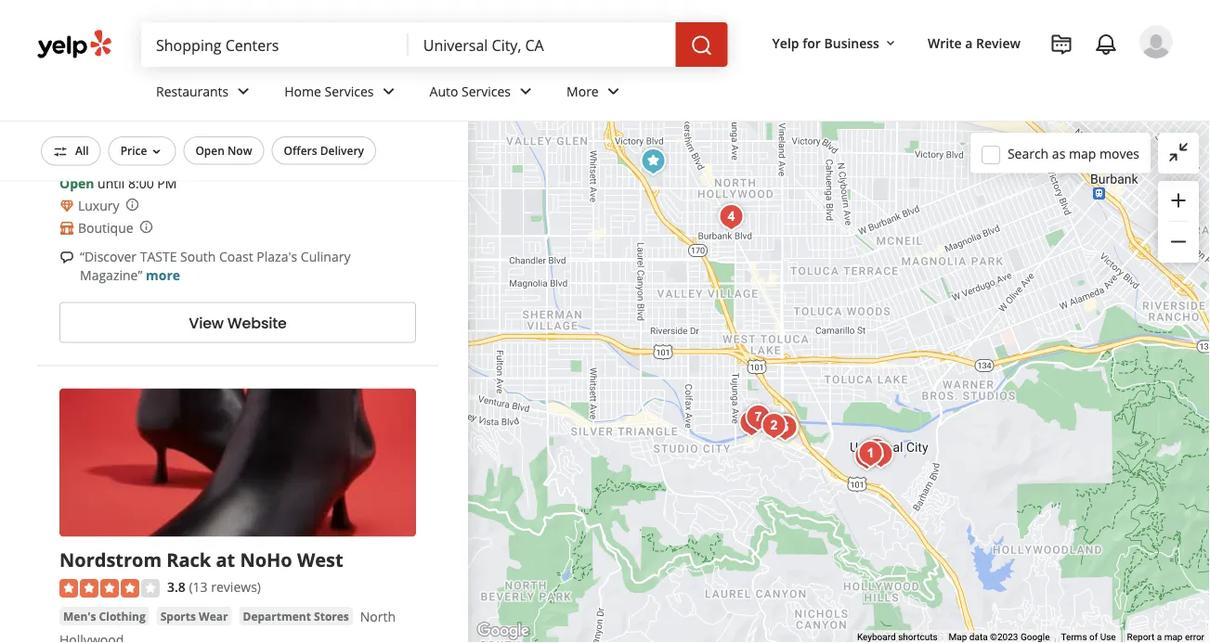Task type: describe. For each thing, give the bounding box(es) containing it.
men's clothing
[[63, 609, 146, 624]]

services for home services
[[325, 82, 374, 100]]

clothing
[[99, 609, 146, 624]]

open for open until 8:00 pm
[[59, 175, 94, 192]]

16 chevron down v2 image for yelp for business
[[884, 36, 898, 51]]

price
[[120, 143, 147, 158]]

south coast plaza
[[59, 86, 224, 112]]

map for error
[[1165, 632, 1183, 644]]

restaurants
[[156, 82, 229, 100]]

sports wear button
[[157, 608, 232, 626]]

24 chevron down v2 image for restaurants
[[233, 80, 255, 103]]

north hollywood
[[59, 609, 396, 644]]

auto
[[430, 82, 458, 100]]

search as map moves
[[1008, 145, 1140, 162]]

keyboard shortcuts button
[[858, 631, 938, 644]]

until
[[98, 175, 125, 192]]

(13
[[189, 578, 208, 596]]

services for auto services
[[462, 82, 511, 100]]

delivery
[[320, 143, 364, 158]]

4.2 star rating image
[[59, 118, 160, 136]]

more link
[[552, 67, 640, 121]]

keyboard shortcuts
[[858, 632, 938, 644]]

16 chevron down v2 image for price
[[149, 144, 164, 159]]

department
[[243, 609, 311, 624]]

noho
[[240, 548, 292, 573]]

more
[[567, 82, 599, 100]]

map data ©2023 google
[[949, 632, 1050, 644]]

now
[[228, 143, 252, 158]]

terms
[[1062, 632, 1088, 644]]

nordstrom
[[59, 548, 162, 573]]

yelp for business
[[773, 34, 880, 52]]

open now button
[[183, 137, 264, 165]]

magazine"
[[80, 267, 142, 284]]

none field the near
[[424, 34, 661, 55]]

16 luxury v2 image
[[59, 199, 74, 214]]

3.8 star rating image
[[59, 580, 160, 598]]

wear
[[199, 609, 228, 624]]

for
[[803, 34, 821, 52]]

terms of use
[[1062, 632, 1116, 644]]

0 horizontal spatial south
[[59, 86, 114, 112]]

boutique
[[78, 219, 133, 237]]

greg r. image
[[1140, 25, 1174, 59]]

nordstrom rack at noho west image
[[635, 143, 672, 180]]

more link
[[146, 267, 180, 284]]

24 chevron down v2 image for home services
[[378, 80, 400, 103]]

moves
[[1100, 145, 1140, 162]]

shopping centers
[[63, 147, 161, 162]]

map region
[[446, 66, 1211, 644]]

fossil store image
[[858, 433, 895, 470]]

Find text field
[[156, 34, 394, 55]]

auto services
[[430, 82, 511, 100]]

west
[[297, 548, 344, 573]]

home services link
[[270, 67, 415, 121]]

sports
[[160, 609, 196, 624]]

sports wear
[[160, 609, 228, 624]]

a for report
[[1157, 632, 1163, 644]]

north
[[360, 609, 396, 626]]

24 chevron down v2 image for more
[[603, 80, 625, 103]]

terms of use link
[[1062, 632, 1116, 644]]

rack
[[167, 548, 211, 573]]

restaurants link
[[141, 67, 270, 121]]

shortcuts
[[899, 632, 938, 644]]

home services
[[285, 82, 374, 100]]

south inside "discover taste south coast plaza's culinary magazine"
[[180, 248, 216, 266]]

zoom out image
[[1168, 231, 1190, 253]]

4.2 link
[[167, 115, 186, 135]]

collapse map image
[[1168, 141, 1190, 163]]

price button
[[108, 137, 176, 166]]

los angeles dodgers clubhouse shop image
[[849, 439, 886, 476]]

open for open now
[[195, 143, 225, 158]]

google image
[[473, 620, 534, 644]]

offers delivery
[[284, 143, 364, 158]]

plaza's
[[257, 248, 298, 266]]

16 boutique v2 image
[[59, 221, 74, 236]]

business categories element
[[141, 67, 1174, 121]]

marshalls image
[[740, 400, 777, 437]]

view website link
[[59, 302, 416, 343]]

yelp
[[773, 34, 800, 52]]

sports wear link
[[157, 608, 232, 626]]

google
[[1021, 632, 1050, 644]]

view website
[[189, 313, 287, 334]]

projects image
[[1051, 33, 1073, 56]]

search image
[[691, 34, 713, 57]]

user actions element
[[758, 23, 1200, 138]]

(1.6k reviews) link
[[189, 115, 272, 135]]

studio city center image
[[756, 408, 793, 445]]

department stores
[[243, 609, 349, 624]]

report a map error link
[[1128, 632, 1205, 644]]

offers delivery button
[[272, 137, 376, 165]]

24 chevron down v2 image for auto services
[[515, 80, 537, 103]]



Task type: vqa. For each thing, say whether or not it's contained in the screenshot.
Search icon
yes



Task type: locate. For each thing, give the bounding box(es) containing it.
4.2
[[167, 117, 186, 135]]

24 chevron down v2 image right more
[[603, 80, 625, 103]]

info icon image
[[125, 198, 140, 212], [125, 198, 140, 212], [139, 220, 154, 235], [139, 220, 154, 235]]

website
[[227, 313, 287, 334]]

0 vertical spatial south
[[59, 86, 114, 112]]

0 vertical spatial coast
[[119, 86, 170, 112]]

a right report
[[1157, 632, 1163, 644]]

map for moves
[[1069, 145, 1097, 162]]

department stores link
[[239, 608, 353, 626]]

0 horizontal spatial 24 chevron down v2 image
[[378, 80, 400, 103]]

24 chevron down v2 image inside restaurants link
[[233, 80, 255, 103]]

review
[[977, 34, 1021, 52]]

shopping centers button
[[59, 145, 164, 164]]

south up '4.2 star rating' image
[[59, 86, 114, 112]]

a
[[966, 34, 973, 52], [1157, 632, 1163, 644]]

the los angeles sock market at universal studios city walk image
[[863, 437, 900, 474]]

1 24 chevron down v2 image from the left
[[378, 80, 400, 103]]

studio village shopping center image
[[734, 405, 771, 442]]

0 vertical spatial a
[[966, 34, 973, 52]]

none field find
[[156, 34, 394, 55]]

write
[[928, 34, 962, 52]]

coast inside "discover taste south coast plaza's culinary magazine"
[[219, 248, 253, 266]]

luxury
[[78, 197, 119, 215]]

1 vertical spatial coast
[[219, 248, 253, 266]]

0 horizontal spatial none field
[[156, 34, 394, 55]]

0 horizontal spatial 24 chevron down v2 image
[[233, 80, 255, 103]]

"discover
[[80, 248, 137, 266]]

0 vertical spatial open
[[195, 143, 225, 158]]

2 24 chevron down v2 image from the left
[[515, 80, 537, 103]]

coast left plaza's at top
[[219, 248, 253, 266]]

16 chevron down v2 image inside price popup button
[[149, 144, 164, 159]]

0 vertical spatial map
[[1069, 145, 1097, 162]]

data
[[970, 632, 988, 644]]

hollywood
[[59, 632, 124, 644]]

south right taste
[[180, 248, 216, 266]]

filters group
[[37, 137, 380, 166]]

0 horizontal spatial a
[[966, 34, 973, 52]]

culinary
[[301, 248, 351, 266]]

error
[[1186, 632, 1205, 644]]

stores
[[314, 609, 349, 624]]

2 24 chevron down v2 image from the left
[[603, 80, 625, 103]]

1 vertical spatial south
[[180, 248, 216, 266]]

0 horizontal spatial coast
[[119, 86, 170, 112]]

open up 16 luxury v2 image
[[59, 175, 94, 192]]

universal citywalk hollywood image
[[853, 436, 890, 473]]

business
[[825, 34, 880, 52]]

men's clothing link
[[59, 608, 149, 626]]

coast
[[119, 86, 170, 112], [219, 248, 253, 266]]

0 horizontal spatial services
[[325, 82, 374, 100]]

1 horizontal spatial coast
[[219, 248, 253, 266]]

south coast plaza link
[[59, 86, 224, 112]]

Near text field
[[424, 34, 661, 55]]

services right the "auto"
[[462, 82, 511, 100]]

3.8 (13 reviews)
[[167, 578, 261, 596]]

none field up "home"
[[156, 34, 394, 55]]

nordstrom rack at noho west link
[[59, 548, 344, 573]]

map
[[949, 632, 968, 644]]

report
[[1128, 632, 1155, 644]]

taste
[[140, 248, 177, 266]]

24 chevron down v2 image inside more link
[[603, 80, 625, 103]]

16 chevron down v2 image
[[884, 36, 898, 51], [149, 144, 164, 159]]

0 horizontal spatial 16 chevron down v2 image
[[149, 144, 164, 159]]

offers
[[284, 143, 317, 158]]

1 horizontal spatial none field
[[424, 34, 661, 55]]

none field up more
[[424, 34, 661, 55]]

search
[[1008, 145, 1049, 162]]

a for write
[[966, 34, 973, 52]]

zoom in image
[[1168, 190, 1190, 212]]

(1.6k reviews)
[[189, 117, 272, 135]]

8:00
[[128, 175, 154, 192]]

24 chevron down v2 image left the "auto"
[[378, 80, 400, 103]]

south
[[59, 86, 114, 112], [180, 248, 216, 266]]

1 vertical spatial a
[[1157, 632, 1163, 644]]

open now
[[195, 143, 252, 158]]

0 horizontal spatial map
[[1069, 145, 1097, 162]]

services
[[325, 82, 374, 100], [462, 82, 511, 100]]

24 chevron down v2 image
[[233, 80, 255, 103], [603, 80, 625, 103]]

24 chevron down v2 image down the near field
[[515, 80, 537, 103]]

view
[[189, 313, 224, 334]]

plaza
[[175, 86, 224, 112]]

open until 8:00 pm
[[59, 175, 177, 192]]

a right the write
[[966, 34, 973, 52]]

1 24 chevron down v2 image from the left
[[233, 80, 255, 103]]

shopping centers link
[[59, 145, 164, 164]]

1 horizontal spatial open
[[195, 143, 225, 158]]

None search field
[[141, 22, 732, 67]]

centers
[[118, 147, 161, 162]]

1 vertical spatial 16 chevron down v2 image
[[149, 144, 164, 159]]

1 vertical spatial reviews)
[[211, 578, 261, 596]]

16 chevron down v2 image inside yelp for business button
[[884, 36, 898, 51]]

report a map error
[[1128, 632, 1205, 644]]

None field
[[156, 34, 394, 55], [424, 34, 661, 55]]

home
[[285, 82, 321, 100]]

3.8
[[167, 578, 186, 596]]

1 vertical spatial open
[[59, 175, 94, 192]]

use
[[1101, 632, 1116, 644]]

write a review
[[928, 34, 1021, 52]]

24 chevron down v2 image up (1.6k reviews) link
[[233, 80, 255, 103]]

men's
[[63, 609, 96, 624]]

all button
[[41, 137, 101, 166]]

reviews) down at
[[211, 578, 261, 596]]

(1.6k
[[189, 117, 218, 135]]

celebrities closets store image
[[713, 199, 750, 236]]

coast up 4.2 link
[[119, 86, 170, 112]]

1 horizontal spatial 24 chevron down v2 image
[[515, 80, 537, 103]]

1 horizontal spatial a
[[1157, 632, 1163, 644]]

1 horizontal spatial map
[[1165, 632, 1183, 644]]

studio plaza image
[[768, 410, 805, 447]]

©2023
[[991, 632, 1019, 644]]

men's clothing button
[[59, 608, 149, 626]]

of
[[1090, 632, 1098, 644]]

services right "home"
[[325, 82, 374, 100]]

1 services from the left
[[325, 82, 374, 100]]

16 chevron down v2 image right price
[[149, 144, 164, 159]]

shopping
[[63, 147, 115, 162]]

0 horizontal spatial open
[[59, 175, 94, 192]]

map left error
[[1165, 632, 1183, 644]]

map right as
[[1069, 145, 1097, 162]]

notifications image
[[1095, 33, 1118, 56]]

group
[[1159, 181, 1200, 263]]

reviews) up now in the left of the page
[[222, 117, 272, 135]]

1 horizontal spatial services
[[462, 82, 511, 100]]

24 chevron down v2 image inside auto services link
[[515, 80, 537, 103]]

nordstrom rack at noho west
[[59, 548, 344, 573]]

write a review link
[[921, 26, 1029, 59]]

open
[[195, 143, 225, 158], [59, 175, 94, 192]]

2 services from the left
[[462, 82, 511, 100]]

1 vertical spatial map
[[1165, 632, 1183, 644]]

department stores button
[[239, 608, 353, 626]]

more
[[146, 267, 180, 284]]

open down (1.6k
[[195, 143, 225, 158]]

pm
[[157, 175, 177, 192]]

at
[[216, 548, 235, 573]]

yelp for business button
[[765, 26, 906, 59]]

auto services link
[[415, 67, 552, 121]]

1 none field from the left
[[156, 34, 394, 55]]

2 none field from the left
[[424, 34, 661, 55]]

0 vertical spatial reviews)
[[222, 117, 272, 135]]

16 speech v2 image
[[59, 250, 74, 265]]

reviews)
[[222, 117, 272, 135], [211, 578, 261, 596]]

0 vertical spatial 16 chevron down v2 image
[[884, 36, 898, 51]]

as
[[1053, 145, 1066, 162]]

map
[[1069, 145, 1097, 162], [1165, 632, 1183, 644]]

16 filter v2 image
[[53, 144, 68, 159]]

24 chevron down v2 image
[[378, 80, 400, 103], [515, 80, 537, 103]]

16 chevron down v2 image right business
[[884, 36, 898, 51]]

1 horizontal spatial south
[[180, 248, 216, 266]]

restrained whimsy image
[[767, 410, 804, 447]]

"discover taste south coast plaza's culinary magazine"
[[80, 248, 351, 284]]

1 horizontal spatial 24 chevron down v2 image
[[603, 80, 625, 103]]

24 chevron down v2 image inside home services link
[[378, 80, 400, 103]]

1 horizontal spatial 16 chevron down v2 image
[[884, 36, 898, 51]]

open inside button
[[195, 143, 225, 158]]



